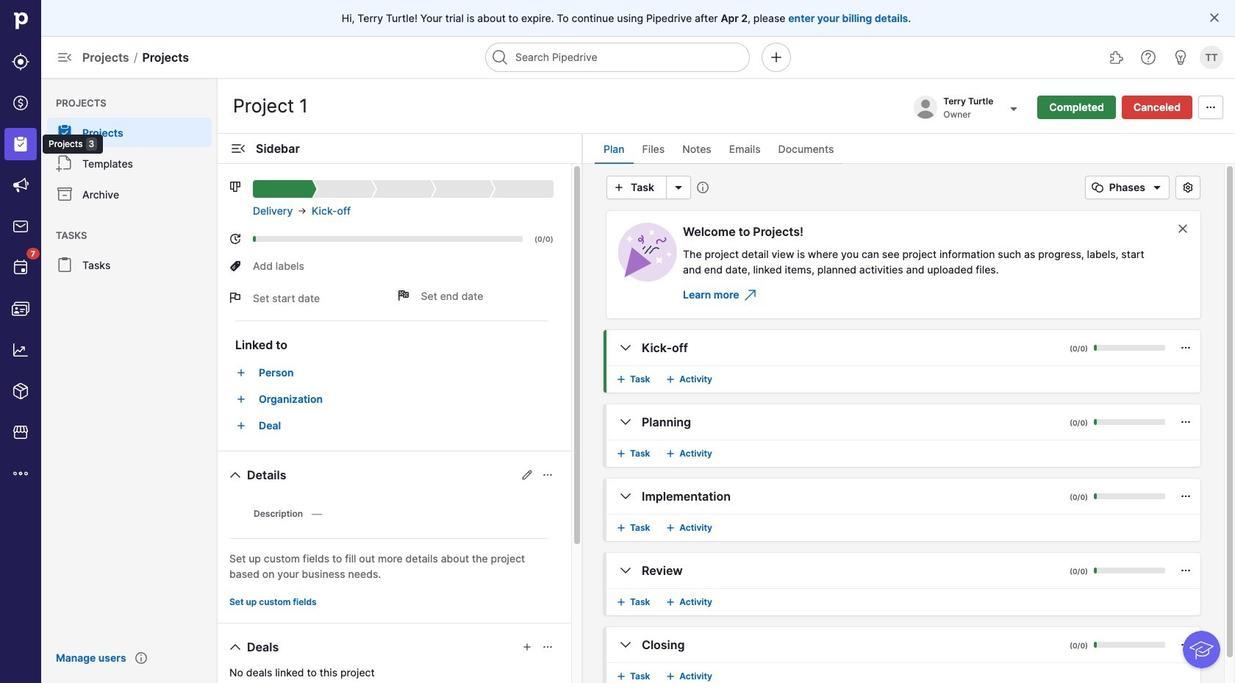 Task type: locate. For each thing, give the bounding box(es) containing it.
Search Pipedrive field
[[485, 43, 750, 72]]

menu toggle image
[[56, 49, 74, 66]]

info image
[[697, 182, 709, 193], [135, 652, 147, 664]]

menu item
[[41, 118, 218, 147], [0, 124, 41, 165]]

1 horizontal spatial info image
[[697, 182, 709, 193]]

color link image
[[235, 420, 247, 432], [616, 448, 627, 460], [616, 522, 627, 534], [665, 522, 677, 534], [616, 597, 627, 608], [665, 597, 677, 608]]

menu item up campaigns icon on the top left of page
[[0, 124, 41, 165]]

more options image
[[670, 182, 688, 193]]

home image
[[10, 10, 32, 32]]

more image
[[12, 465, 29, 483]]

menu
[[0, 0, 103, 683], [41, 78, 218, 683]]

color primary image
[[1209, 12, 1221, 24], [1203, 101, 1220, 113], [230, 140, 247, 157], [1180, 182, 1198, 193], [230, 260, 241, 272], [743, 286, 760, 304], [398, 290, 409, 302], [617, 413, 635, 431], [227, 466, 244, 484], [522, 469, 533, 481], [542, 469, 554, 481], [1181, 491, 1192, 502], [617, 562, 635, 580], [617, 636, 635, 654]]

knowledge center bot, also known as kc bot is an onboarding assistant that allows you to see the list of onboarding items in one place for quick and easy reference. this improves your in-app experience. image
[[1184, 631, 1221, 669]]

color undefined image
[[56, 124, 74, 141], [56, 185, 74, 203], [56, 256, 74, 274], [12, 259, 29, 277]]

projects image
[[12, 135, 29, 153]]

color primary image
[[1149, 179, 1167, 196], [230, 181, 241, 193], [611, 182, 628, 193], [1089, 182, 1107, 193], [297, 205, 308, 217], [1175, 223, 1192, 235], [230, 233, 241, 245], [230, 292, 241, 304], [617, 339, 635, 357], [1181, 342, 1192, 354], [1181, 416, 1192, 428], [617, 488, 635, 505], [1181, 565, 1192, 577], [227, 638, 244, 656], [1181, 639, 1192, 651], [522, 641, 533, 653], [542, 641, 554, 653]]

1 vertical spatial info image
[[135, 652, 147, 664]]

color link image
[[235, 367, 247, 379], [616, 374, 627, 385], [665, 374, 677, 385], [235, 394, 247, 405], [665, 448, 677, 460], [616, 671, 627, 683], [665, 671, 677, 683]]

marketplace image
[[12, 424, 29, 441]]

menu item up color undefined icon
[[41, 118, 218, 147]]



Task type: vqa. For each thing, say whether or not it's contained in the screenshot.
color positive 'image'
no



Task type: describe. For each thing, give the bounding box(es) containing it.
products image
[[12, 383, 29, 400]]

animation image
[[619, 223, 677, 282]]

transfer ownership image
[[1006, 100, 1023, 117]]

sales inbox image
[[12, 218, 29, 235]]

deals image
[[12, 94, 29, 112]]

leads image
[[12, 53, 29, 71]]

quick help image
[[1140, 49, 1158, 66]]

insights image
[[12, 341, 29, 359]]

campaigns image
[[12, 177, 29, 194]]

0 vertical spatial info image
[[697, 182, 709, 193]]

Project 1 text field
[[230, 91, 334, 120]]

0 horizontal spatial info image
[[135, 652, 147, 664]]

quick add image
[[768, 49, 786, 66]]

color undefined image
[[56, 154, 74, 172]]

color undefined image inside menu item
[[56, 124, 74, 141]]

contacts image
[[12, 300, 29, 318]]

sales assistant image
[[1173, 49, 1190, 66]]



